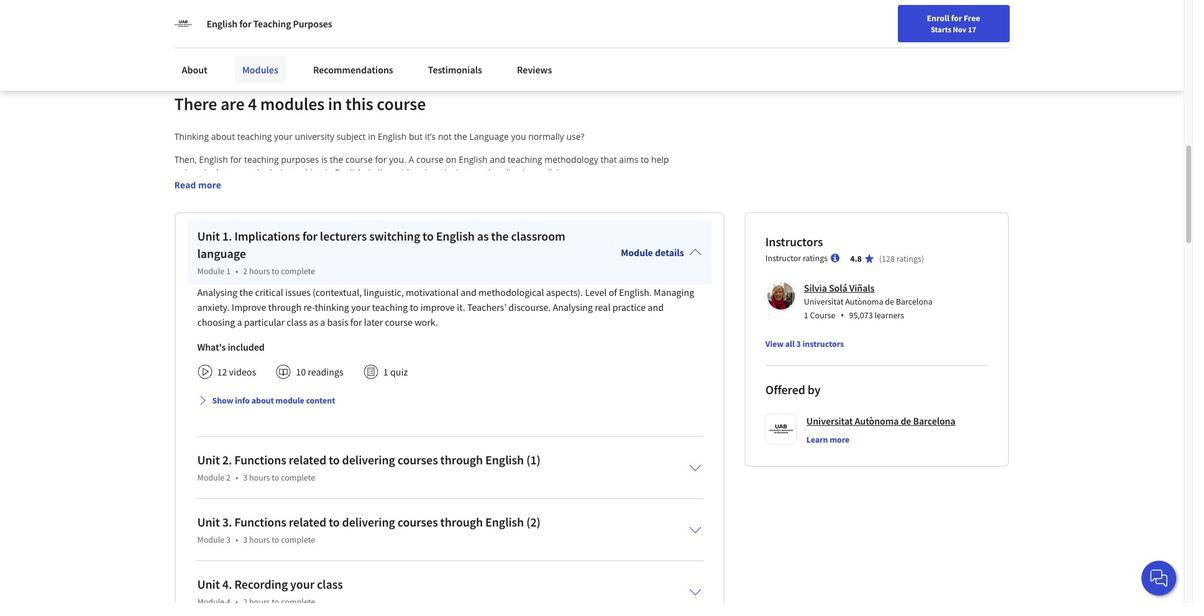 Task type: vqa. For each thing, say whether or not it's contained in the screenshot.
College
no



Task type: locate. For each thing, give the bounding box(es) containing it.
1 hours from the top
[[249, 265, 270, 276]]

delivering inside unit 2. functions related to delivering courses through english (1) module 2 • 3 hours to complete
[[342, 452, 395, 467]]

1 horizontal spatial with
[[563, 193, 580, 204]]

lecturers up l1
[[320, 228, 367, 244]]

2 down '2.'
[[226, 472, 231, 483]]

university down readings
[[323, 388, 363, 400]]

1 vertical spatial de
[[901, 415, 912, 427]]

informative,
[[446, 467, 494, 479]]

universitat
[[804, 296, 844, 307], [807, 415, 853, 427], [508, 545, 552, 557]]

0 vertical spatial functions
[[394, 428, 432, 439]]

2 vertical spatial universitat
[[508, 545, 552, 557]]

course left provided
[[314, 545, 341, 557]]

courses inside unit 3. functions related to delivering courses through english (2) module 3 • 3 hours to complete
[[398, 514, 438, 530]]

0 vertical spatial functions
[[235, 452, 286, 467]]

delivering
[[342, 452, 395, 467], [342, 514, 395, 530]]

discourse down quiz
[[395, 388, 434, 400]]

english inside button
[[946, 14, 976, 26]]

0 horizontal spatial learners
[[335, 193, 368, 204]]

to up l1
[[331, 232, 340, 244]]

teaching inside analysing the critical issues (contextual, linguistic, motivational and methodological aspects). level of english. managing anxiety. improve through re-thinking your teaching to improve it. teachers' discourse. analysing real practice and choosing a particular class as a basis for later course work.
[[372, 301, 408, 313]]

functions for 2.
[[235, 452, 286, 467]]

complete
[[281, 265, 315, 276], [281, 472, 315, 483], [281, 534, 315, 545]]

de inside silvia solá viñals universitat autònoma de barcelona 1 course • 95,073 learners
[[886, 296, 895, 307]]

on up opportunities
[[446, 153, 457, 165]]

2 horizontal spatial as
[[477, 228, 489, 244]]

there
[[388, 193, 410, 204]]

0 vertical spatial english,
[[335, 166, 366, 178]]

0 vertical spatial related
[[289, 452, 326, 467]]

complete inside unit 3. functions related to delivering courses through english (2) module 3 • 3 hours to complete
[[281, 534, 315, 545]]

delivering inside unit 3. functions related to delivering courses through english (2) module 3 • 3 hours to complete
[[342, 514, 395, 530]]

questions
[[556, 206, 596, 217]]

1 vertical spatial on
[[446, 153, 457, 165]]

to down or
[[351, 258, 360, 270]]

course up the (english
[[290, 258, 318, 270]]

complete inside unit 2. functions related to delivering courses through english (1) module 2 • 3 hours to complete
[[281, 472, 315, 483]]

through down within
[[441, 452, 483, 467]]

later
[[364, 316, 383, 328]]

for inside enroll for free starts nov 17
[[952, 12, 963, 24]]

1 courses from the top
[[398, 452, 438, 467]]

pragmatic)
[[192, 362, 236, 374]]

de
[[886, 296, 895, 307], [901, 415, 912, 427], [599, 545, 610, 557]]

you left re-
[[284, 297, 299, 309]]

( 128 ratings )
[[880, 253, 925, 264]]

not down wish
[[304, 245, 318, 257]]

linguistic up metalinguistic,
[[380, 454, 416, 466]]

(
[[880, 253, 882, 264]]

0 horizontal spatial analysing
[[197, 286, 238, 298]]

0 vertical spatial complete
[[281, 265, 315, 276]]

managing
[[654, 286, 695, 298]]

using
[[367, 232, 389, 244], [290, 454, 312, 466]]

learn more button
[[807, 433, 850, 446]]

0 horizontal spatial 2
[[226, 472, 231, 483]]

following
[[174, 271, 211, 283]]

courses down within
[[398, 452, 438, 467]]

2 vertical spatial on
[[440, 362, 451, 374]]

course right later
[[385, 316, 413, 328]]

1 vertical spatial about
[[252, 395, 274, 406]]

improve
[[232, 301, 266, 313]]

medium
[[332, 271, 366, 283]]

module details
[[621, 246, 684, 258]]

None search field
[[177, 8, 476, 33]]

3
[[797, 338, 801, 349], [243, 472, 248, 483], [226, 534, 231, 545], [243, 534, 248, 545]]

1 delivering from the top
[[342, 452, 395, 467]]

for inside unit 1. implications for lecturers switching to english as the classroom language module 1 • 2 hours to complete
[[303, 228, 318, 244]]

through down "countries,"
[[588, 258, 620, 270]]

related for 2.
[[289, 452, 326, 467]]

1 vertical spatial from
[[174, 245, 194, 257]]

university up opportunities
[[415, 166, 454, 178]]

1 inside silvia solá viñals universitat autònoma de barcelona 1 course • 95,073 learners
[[804, 309, 809, 321]]

2 courses from the top
[[398, 514, 438, 530]]

all up motivational
[[421, 258, 431, 270]]

12
[[217, 365, 227, 378]]

pedagogical,
[[368, 349, 418, 361]]

understand
[[185, 428, 233, 439], [184, 454, 232, 466]]

for up the nov
[[952, 12, 963, 24]]

for down share
[[303, 228, 318, 244]]

and up europe.
[[318, 493, 334, 505]]

0 vertical spatial understand
[[185, 428, 233, 439]]

2 complete from the top
[[281, 472, 315, 483]]

0 vertical spatial as
[[477, 228, 489, 244]]

though
[[216, 258, 245, 270]]

autònoma inside universitat autònoma de barcelona link
[[855, 415, 899, 427]]

0 horizontal spatial do
[[254, 166, 265, 178]]

purposes inside then, english for teaching purposes is the course for you. a course on english and teaching methodology that aims to help university lecturers do their teaching in english, in line with university internationalisation policies. the course structure is the same for all learners and there are opportunities for them to link up with colleagues from universities all over the world who share the same discipline and discourse community, to ask questions and exchange ideas. this mooc targets lecturers who wish to begin using english in their teaching. a priori, this means university lecturers from countries where english is not the l1 or a widely-used language (romance language-speaking countries, for example), though in fact the course is open to teachers from all educational stages who want to teach through english, following the principles of emi (english medium instruction). on completing the course, you should be able to do the following. a) teach a university subject in english, having gained the necessary confidence and skills. b) integrate all aspects of clil (methodological, pedagogical, strategic, attitudinal, motivational, linguistic, sociolinguistic and pragmatic) to put together their own english-medium course on their particular subject. c) describe the characteristics of the university lecture discourse genre (planning, agents, channels, phases, dynamics, and current flexibility of the genre). d) understand and perform the basic linguistic macro-functions within english teaching discourse. e) understand and perform, using the appropriate linguistic exponents (vocabulary, structures, and phraseology), the main micro-functions in english teaching discourse: metalinguistic, informative, evaluative, inductive, and social. f) consolidate their oral expression and interaction skills, and their grammar and vocabulary, at english levels c1 and c2 as defined by the council of europe. english for teaching purposes is a course provided by the language service at the universitat autònoma de barcelona (uab).
[[258, 545, 296, 557]]

1 vertical spatial learners
[[875, 309, 905, 321]]

0 vertical spatial class
[[287, 316, 307, 328]]

instruction).
[[368, 271, 417, 283]]

1 vertical spatial class
[[317, 576, 343, 592]]

2 inside unit 2. functions related to delivering courses through english (1) module 2 • 3 hours to complete
[[226, 472, 231, 483]]

about
[[211, 130, 235, 142], [252, 395, 274, 406]]

social.
[[601, 467, 626, 479]]

more inside learn more button
[[830, 434, 850, 445]]

0 vertical spatial courses
[[398, 452, 438, 467]]

their
[[267, 166, 286, 178], [432, 232, 451, 244], [302, 362, 321, 374], [453, 362, 472, 374], [232, 493, 252, 505], [424, 493, 443, 505]]

about right info
[[252, 395, 274, 406]]

1 vertical spatial as
[[309, 316, 318, 328]]

the down the 10 readings
[[308, 388, 321, 400]]

understand up 'micro-'
[[184, 454, 232, 466]]

courses
[[398, 452, 438, 467], [398, 514, 438, 530]]

fact
[[257, 258, 272, 270]]

1 horizontal spatial more
[[830, 434, 850, 445]]

it
[[222, 15, 227, 28]]

0 horizontal spatial english,
[[300, 323, 331, 335]]

related inside unit 3. functions related to delivering courses through english (2) module 3 • 3 hours to complete
[[289, 514, 326, 530]]

0 horizontal spatial more
[[198, 179, 221, 191]]

0 horizontal spatial linguistic
[[327, 428, 363, 439]]

not inside then, english for teaching purposes is the course for you. a course on english and teaching methodology that aims to help university lecturers do their teaching in english, in line with university internationalisation policies. the course structure is the same for all learners and there are opportunities for them to link up with colleagues from universities all over the world who share the same discipline and discourse community, to ask questions and exchange ideas. this mooc targets lecturers who wish to begin using english in their teaching. a priori, this means university lecturers from countries where english is not the l1 or a widely-used language (romance language-speaking countries, for example), though in fact the course is open to teachers from all educational stages who want to teach through english, following the principles of emi (english medium instruction). on completing the course, you should be able to do the following. a) teach a university subject in english, having gained the necessary confidence and skills. b) integrate all aspects of clil (methodological, pedagogical, strategic, attitudinal, motivational, linguistic, sociolinguistic and pragmatic) to put together their own english-medium course on their particular subject. c) describe the characteristics of the university lecture discourse genre (planning, agents, channels, phases, dynamics, and current flexibility of the genre). d) understand and perform the basic linguistic macro-functions within english teaching discourse. e) understand and perform, using the appropriate linguistic exponents (vocabulary, structures, and phraseology), the main micro-functions in english teaching discourse: metalinguistic, informative, evaluative, inductive, and social. f) consolidate their oral expression and interaction skills, and their grammar and vocabulary, at english levels c1 and c2 as defined by the council of europe. english for teaching purposes is a course provided by the language service at the universitat autònoma de barcelona (uab).
[[304, 245, 318, 257]]

more inside read more button
[[198, 179, 221, 191]]

courses down skills,
[[398, 514, 438, 530]]

and right the grammar
[[485, 493, 501, 505]]

as up '(romance'
[[477, 228, 489, 244]]

3 hours from the top
[[249, 534, 270, 545]]

hours inside unit 3. functions related to delivering courses through english (2) module 3 • 3 hours to complete
[[249, 534, 270, 545]]

128
[[882, 253, 895, 264]]

0 horizontal spatial from
[[174, 245, 194, 257]]

mooc
[[193, 232, 220, 244]]

0 vertical spatial not
[[438, 130, 452, 142]]

complete down europe.
[[281, 534, 315, 545]]

social
[[242, 15, 266, 28]]

the down though
[[214, 271, 227, 283]]

the left the basic
[[289, 428, 302, 439]]

1 vertical spatial do
[[373, 297, 384, 309]]

(romance
[[455, 245, 496, 257]]

analysing up anxiety.
[[197, 286, 238, 298]]

purposes
[[281, 153, 319, 165]]

as inside analysing the critical issues (contextual, linguistic, motivational and methodological aspects). level of english. managing anxiety. improve through re-thinking your teaching to improve it. teachers' discourse. analysing real practice and choosing a particular class as a basis for later course work.
[[309, 316, 318, 328]]

module inside unit 2. functions related to delivering courses through english (1) module 2 • 3 hours to complete
[[197, 472, 225, 483]]

1 vertical spatial more
[[830, 434, 850, 445]]

english
[[946, 14, 976, 26], [207, 17, 238, 30], [378, 130, 407, 142], [199, 153, 228, 165], [459, 153, 488, 165], [436, 228, 475, 244], [391, 232, 420, 244], [264, 245, 293, 257], [461, 428, 490, 439], [486, 452, 524, 467], [273, 467, 302, 479], [562, 493, 591, 505], [486, 514, 524, 530], [174, 545, 203, 557]]

functions inside unit 2. functions related to delivering courses through english (1) module 2 • 3 hours to complete
[[235, 452, 286, 467]]

or
[[347, 245, 356, 257]]

from
[[627, 193, 647, 204], [174, 245, 194, 257], [399, 258, 419, 270]]

who down language-
[[511, 258, 528, 270]]

functions left within
[[394, 428, 432, 439]]

0 vertical spatial delivering
[[342, 452, 395, 467]]

2 vertical spatial english,
[[300, 323, 331, 335]]

discourse. up skills.
[[509, 301, 551, 313]]

0 vertical spatial subject
[[337, 130, 366, 142]]

1 vertical spatial analysing
[[553, 301, 593, 313]]

link
[[533, 193, 547, 204]]

choosing
[[197, 316, 235, 328]]

3 right view
[[797, 338, 801, 349]]

unit 1. implications for lecturers switching to english as the classroom language module 1 • 2 hours to complete
[[197, 228, 566, 276]]

1 horizontal spatial as
[[309, 316, 318, 328]]

use?
[[567, 130, 585, 142]]

1 horizontal spatial language
[[470, 130, 509, 142]]

functions inside unit 3. functions related to delivering courses through english (2) module 3 • 3 hours to complete
[[235, 514, 286, 530]]

1 unit from the top
[[197, 228, 220, 244]]

complete for 3.
[[281, 534, 315, 545]]

of right level
[[609, 286, 617, 298]]

learners inside then, english for teaching purposes is the course for you. a course on english and teaching methodology that aims to help university lecturers do their teaching in english, in line with university internationalisation policies. the course structure is the same for all learners and there are opportunities for them to link up with colleagues from universities all over the world who share the same discipline and discourse community, to ask questions and exchange ideas. this mooc targets lecturers who wish to begin using english in their teaching. a priori, this means university lecturers from countries where english is not the l1 or a widely-used language (romance language-speaking countries, for example), though in fact the course is open to teachers from all educational stages who want to teach through english, following the principles of emi (english medium instruction). on completing the course, you should be able to do the following. a) teach a university subject in english, having gained the necessary confidence and skills. b) integrate all aspects of clil (methodological, pedagogical, strategic, attitudinal, motivational, linguistic, sociolinguistic and pragmatic) to put together their own english-medium course on their particular subject. c) describe the characteristics of the university lecture discourse genre (planning, agents, channels, phases, dynamics, and current flexibility of the genre). d) understand and perform the basic linguistic macro-functions within english teaching discourse. e) understand and perform, using the appropriate linguistic exponents (vocabulary, structures, and phraseology), the main micro-functions in english teaching discourse: metalinguistic, informative, evaluative, inductive, and social. f) consolidate their oral expression and interaction skills, and their grammar and vocabulary, at english levels c1 and c2 as defined by the council of europe. english for teaching purposes is a course provided by the language service at the universitat autònoma de barcelona (uab).
[[335, 193, 368, 204]]

policies.
[[538, 166, 571, 178]]

1 vertical spatial 2
[[226, 472, 231, 483]]

3 unit from the top
[[197, 514, 220, 530]]

within
[[434, 428, 459, 439]]

1 functions from the top
[[235, 452, 286, 467]]

their left the grammar
[[424, 493, 443, 505]]

2 delivering from the top
[[342, 514, 395, 530]]

the up emi
[[275, 258, 288, 270]]

autònoma
[[846, 296, 884, 307], [855, 415, 899, 427], [554, 545, 597, 557]]

their down purposes
[[267, 166, 286, 178]]

flexibility
[[207, 401, 243, 413]]

a left basis
[[320, 316, 325, 328]]

teaching up modules link
[[253, 17, 291, 30]]

course down it's at the left
[[417, 153, 444, 165]]

1 vertical spatial using
[[290, 454, 312, 466]]

functions
[[235, 452, 286, 467], [235, 514, 286, 530]]

you inside then, english for teaching purposes is the course for you. a course on english and teaching methodology that aims to help university lecturers do their teaching in english, in line with university internationalisation policies. the course structure is the same for all learners and there are opportunities for them to link up with colleagues from universities all over the world who share the same discipline and discourse community, to ask questions and exchange ideas. this mooc targets lecturers who wish to begin using english in their teaching. a priori, this means university lecturers from countries where english is not the l1 or a widely-used language (romance language-speaking countries, for example), though in fact the course is open to teachers from all educational stages who want to teach through english, following the principles of emi (english medium instruction). on completing the course, you should be able to do the following. a) teach a university subject in english, having gained the necessary confidence and skills. b) integrate all aspects of clil (methodological, pedagogical, strategic, attitudinal, motivational, linguistic, sociolinguistic and pragmatic) to put together their own english-medium course on their particular subject. c) describe the characteristics of the university lecture discourse genre (planning, agents, channels, phases, dynamics, and current flexibility of the genre). d) understand and perform the basic linguistic macro-functions within english teaching discourse. e) understand and perform, using the appropriate linguistic exponents (vocabulary, structures, and phraseology), the main micro-functions in english teaching discourse: metalinguistic, informative, evaluative, inductive, and social. f) consolidate their oral expression and interaction skills, and their grammar and vocabulary, at english levels c1 and c2 as defined by the council of europe. english for teaching purposes is a course provided by the language service at the universitat autònoma de barcelona (uab).
[[284, 297, 299, 309]]

autònoma inside silvia solá viñals universitat autònoma de barcelona 1 course • 95,073 learners
[[846, 296, 884, 307]]

english inside unit 2. functions related to delivering courses through english (1) module 2 • 3 hours to complete
[[486, 452, 524, 467]]

0 vertical spatial at
[[552, 493, 560, 505]]

2 vertical spatial autònoma
[[554, 545, 597, 557]]

1 horizontal spatial this
[[526, 232, 541, 244]]

all inside 'button'
[[786, 338, 795, 349]]

0 vertical spatial do
[[254, 166, 265, 178]]

10
[[296, 365, 306, 378]]

a)
[[174, 323, 182, 335]]

language inside then, english for teaching purposes is the course for you. a course on english and teaching methodology that aims to help university lecturers do their teaching in english, in line with university internationalisation policies. the course structure is the same for all learners and there are opportunities for them to link up with colleagues from universities all over the world who share the same discipline and discourse community, to ask questions and exchange ideas. this mooc targets lecturers who wish to begin using english in their teaching. a priori, this means university lecturers from countries where english is not the l1 or a widely-used language (romance language-speaking countries, for example), though in fact the course is open to teachers from all educational stages who want to teach through english, following the principles of emi (english medium instruction). on completing the course, you should be able to do the following. a) teach a university subject in english, having gained the necessary confidence and skills. b) integrate all aspects of clil (methodological, pedagogical, strategic, attitudinal, motivational, linguistic, sociolinguistic and pragmatic) to put together their own english-medium course on their particular subject. c) describe the characteristics of the university lecture discourse genre (planning, agents, channels, phases, dynamics, and current flexibility of the genre). d) understand and perform the basic linguistic macro-functions within english teaching discourse. e) understand and perform, using the appropriate linguistic exponents (vocabulary, structures, and phraseology), the main micro-functions in english teaching discourse: metalinguistic, informative, evaluative, inductive, and social. f) consolidate their oral expression and interaction skills, and their grammar and vocabulary, at english levels c1 and c2 as defined by the council of europe. english for teaching purposes is a course provided by the language service at the universitat autònoma de barcelona (uab).
[[410, 545, 449, 557]]

discourse down opportunities
[[438, 206, 477, 217]]

through inside unit 2. functions related to delivering courses through english (1) module 2 • 3 hours to complete
[[441, 452, 483, 467]]

universities
[[174, 206, 221, 217]]

your up purposes
[[274, 130, 293, 142]]

1 horizontal spatial not
[[438, 130, 452, 142]]

same up begin
[[356, 206, 378, 217]]

1 vertical spatial by
[[219, 506, 229, 518]]

videos
[[229, 365, 256, 378]]

unit left 4.
[[197, 576, 220, 592]]

functions down perform
[[235, 452, 286, 467]]

aspects).
[[546, 286, 583, 298]]

2 vertical spatial from
[[399, 258, 419, 270]]

a right teach
[[210, 323, 215, 335]]

dynamics,
[[610, 388, 651, 400]]

0 vertical spatial using
[[367, 232, 389, 244]]

1 complete from the top
[[281, 265, 315, 276]]

delivering down interaction in the bottom of the page
[[342, 514, 395, 530]]

1 vertical spatial barcelona
[[914, 415, 956, 427]]

0 horizontal spatial you
[[284, 297, 299, 309]]

in right media
[[314, 15, 322, 28]]

read more
[[174, 179, 221, 191]]

2 inside unit 1. implications for lecturers switching to english as the classroom language module 1 • 2 hours to complete
[[243, 265, 248, 276]]

3 complete from the top
[[281, 534, 315, 545]]

hours inside unit 2. functions related to delivering courses through english (1) module 2 • 3 hours to complete
[[249, 472, 270, 483]]

council
[[246, 506, 276, 518]]

2 vertical spatial barcelona
[[612, 545, 652, 557]]

unit inside unit 1. implications for lecturers switching to english as the classroom language module 1 • 2 hours to complete
[[197, 228, 220, 244]]

purposes
[[293, 17, 332, 30], [258, 545, 296, 557]]

more for learn more
[[830, 434, 850, 445]]

0 horizontal spatial using
[[290, 454, 312, 466]]

modules link
[[235, 56, 286, 83]]

emi
[[281, 271, 296, 283]]

1 vertical spatial autònoma
[[855, 415, 899, 427]]

4.8
[[851, 253, 862, 264]]

2 vertical spatial hours
[[249, 534, 270, 545]]

unit
[[197, 228, 220, 244], [197, 452, 220, 467], [197, 514, 220, 530], [197, 576, 220, 592]]

2 related from the top
[[289, 514, 326, 530]]

not
[[438, 130, 452, 142], [304, 245, 318, 257]]

language up "educational"
[[416, 245, 453, 257]]

1 vertical spatial complete
[[281, 472, 315, 483]]

2 unit from the top
[[197, 452, 220, 467]]

class
[[287, 316, 307, 328], [317, 576, 343, 592]]

courses inside unit 2. functions related to delivering courses through english (1) module 2 • 3 hours to complete
[[398, 452, 438, 467]]

1 left quiz
[[384, 365, 388, 378]]

0 vertical spatial who
[[296, 206, 313, 217]]

you
[[511, 130, 526, 142], [284, 297, 299, 309]]

phases,
[[577, 388, 608, 400]]

related inside unit 2. functions related to delivering courses through english (1) module 2 • 3 hours to complete
[[289, 452, 326, 467]]

more right read
[[198, 179, 221, 191]]

the right phraseology),
[[635, 454, 648, 466]]

0 horizontal spatial class
[[287, 316, 307, 328]]

targets
[[222, 232, 251, 244]]

course down strategic,
[[410, 362, 438, 374]]

0 vertical spatial on
[[229, 15, 240, 28]]

appropriate
[[330, 454, 378, 466]]

unit inside unit 3. functions related to delivering courses through english (2) module 3 • 3 hours to complete
[[197, 514, 220, 530]]

1 vertical spatial linguistic,
[[561, 349, 598, 361]]

courses for (2)
[[398, 514, 438, 530]]

this
[[346, 92, 374, 115], [526, 232, 541, 244]]

0 vertical spatial this
[[346, 92, 374, 115]]

do up later
[[373, 297, 384, 309]]

as down re-
[[309, 316, 318, 328]]

2 hours from the top
[[249, 472, 270, 483]]

language up "internationalisation"
[[470, 130, 509, 142]]

1 vertical spatial 1
[[804, 309, 809, 321]]

module down 3.
[[197, 534, 225, 545]]

1 vertical spatial functions
[[223, 467, 261, 479]]

1 vertical spatial purposes
[[258, 545, 296, 557]]

• inside unit 3. functions related to delivering courses through english (2) module 3 • 3 hours to complete
[[236, 534, 238, 545]]

)
[[922, 253, 925, 264]]

•
[[236, 265, 238, 276], [841, 308, 845, 322], [236, 472, 238, 483], [236, 534, 238, 545]]

1 vertical spatial particular
[[474, 362, 513, 374]]

2 horizontal spatial by
[[808, 382, 821, 397]]

teaching.
[[453, 232, 490, 244]]

0 horizontal spatial linguistic,
[[364, 286, 404, 298]]

the right it's at the left
[[454, 130, 467, 142]]

methodological
[[479, 286, 544, 298]]

to left discourse: on the left
[[329, 452, 340, 467]]

english for teaching purposes
[[207, 17, 332, 30]]

same up world on the top
[[285, 193, 307, 204]]

complete up "expression"
[[281, 472, 315, 483]]

0 horizontal spatial language
[[410, 545, 449, 557]]

as inside then, english for teaching purposes is the course for you. a course on english and teaching methodology that aims to help university lecturers do their teaching in english, in line with university internationalisation policies. the course structure is the same for all learners and there are opportunities for them to link up with colleagues from universities all over the world who share the same discipline and discourse community, to ask questions and exchange ideas. this mooc targets lecturers who wish to begin using english in their teaching. a priori, this means university lecturers from countries where english is not the l1 or a widely-used language (romance language-speaking countries, for example), though in fact the course is open to teachers from all educational stages who want to teach through english, following the principles of emi (english medium instruction). on completing the course, you should be able to do the following. a) teach a university subject in english, having gained the necessary confidence and skills. b) integrate all aspects of clil (methodological, pedagogical, strategic, attitudinal, motivational, linguistic, sociolinguistic and pragmatic) to put together their own english-medium course on their particular subject. c) describe the characteristics of the university lecture discourse genre (planning, agents, channels, phases, dynamics, and current flexibility of the genre). d) understand and perform the basic linguistic macro-functions within english teaching discourse. e) understand and perform, using the appropriate linguistic exponents (vocabulary, structures, and phraseology), the main micro-functions in english teaching discourse: metalinguistic, informative, evaluative, inductive, and social. f) consolidate their oral expression and interaction skills, and their grammar and vocabulary, at english levels c1 and c2 as defined by the council of europe. english for teaching purposes is a course provided by the language service at the universitat autònoma de barcelona (uab).
[[174, 506, 183, 518]]

with down you.
[[395, 166, 412, 178]]

1 vertical spatial linguistic
[[380, 454, 416, 466]]

starts
[[931, 24, 952, 34]]

0 vertical spatial discourse
[[438, 206, 477, 217]]

university up "countries,"
[[573, 232, 613, 244]]

related for 3.
[[289, 514, 326, 530]]

0 horizontal spatial about
[[211, 130, 235, 142]]

unit for unit 3. functions related to delivering courses through english (2)
[[197, 514, 220, 530]]

functions down perform,
[[223, 467, 261, 479]]

1 horizontal spatial learners
[[875, 309, 905, 321]]

1 vertical spatial understand
[[184, 454, 232, 466]]

0 vertical spatial more
[[198, 179, 221, 191]]

universitat autònoma de barcelona image
[[174, 15, 192, 32]]

completing
[[189, 297, 234, 309]]

hours for 2.
[[249, 472, 270, 483]]

1 horizontal spatial de
[[886, 296, 895, 307]]

discourse. inside then, english for teaching purposes is the course for you. a course on english and teaching methodology that aims to help university lecturers do their teaching in english, in line with university internationalisation policies. the course structure is the same for all learners and there are opportunities for them to link up with colleagues from universities all over the world who share the same discipline and discourse community, to ask questions and exchange ideas. this mooc targets lecturers who wish to begin using english in their teaching. a priori, this means university lecturers from countries where english is not the l1 or a widely-used language (romance language-speaking countries, for example), though in fact the course is open to teachers from all educational stages who want to teach through english, following the principles of emi (english medium instruction). on completing the course, you should be able to do the following. a) teach a university subject in english, having gained the necessary confidence and skills. b) integrate all aspects of clil (methodological, pedagogical, strategic, attitudinal, motivational, linguistic, sociolinguistic and pragmatic) to put together their own english-medium course on their particular subject. c) describe the characteristics of the university lecture discourse genre (planning, agents, channels, phases, dynamics, and current flexibility of the genre). d) understand and perform the basic linguistic macro-functions within english teaching discourse. e) understand and perform, using the appropriate linguistic exponents (vocabulary, structures, and phraseology), the main micro-functions in english teaching discourse: metalinguistic, informative, evaluative, inductive, and social. f) consolidate their oral expression and interaction skills, and their grammar and vocabulary, at english levels c1 and c2 as defined by the council of europe. english for teaching purposes is a course provided by the language service at the universitat autònoma de barcelona (uab).
[[529, 428, 570, 439]]

2 down the where
[[243, 265, 248, 276]]

0 horizontal spatial ratings
[[803, 252, 828, 263]]

unit left '2.'
[[197, 452, 220, 467]]

about inside dropdown button
[[252, 395, 274, 406]]

3 right 'micro-'
[[243, 472, 248, 483]]

as inside unit 1. implications for lecturers switching to english as the classroom language module 1 • 2 hours to complete
[[477, 228, 489, 244]]

1 vertical spatial related
[[289, 514, 326, 530]]

necessary
[[408, 323, 448, 335]]

course
[[810, 309, 836, 321]]

language inside unit 1. implications for lecturers switching to english as the classroom language module 1 • 2 hours to complete
[[197, 245, 246, 261]]

using up widely-
[[367, 232, 389, 244]]

instructors
[[803, 338, 844, 349]]

0 vertical spatial universitat
[[804, 296, 844, 307]]

testimonials
[[428, 63, 482, 76]]

1 vertical spatial not
[[304, 245, 318, 257]]

2 vertical spatial by
[[382, 545, 392, 557]]

(contextual,
[[313, 286, 362, 298]]

1 related from the top
[[289, 452, 326, 467]]

particular inside analysing the critical issues (contextual, linguistic, motivational and methodological aspects). level of english. managing anxiety. improve through re-thinking your teaching to improve it. teachers' discourse. analysing real practice and choosing a particular class as a basis for later course work.
[[244, 316, 285, 328]]

about right the thinking
[[211, 130, 235, 142]]

are
[[221, 92, 245, 115], [412, 193, 425, 204]]

4 unit from the top
[[197, 576, 220, 592]]

0 vertical spatial autònoma
[[846, 296, 884, 307]]

universitat inside then, english for teaching purposes is the course for you. a course on english and teaching methodology that aims to help university lecturers do their teaching in english, in line with university internationalisation policies. the course structure is the same for all learners and there are opportunities for them to link up with colleagues from universities all over the world who share the same discipline and discourse community, to ask questions and exchange ideas. this mooc targets lecturers who wish to begin using english in their teaching. a priori, this means university lecturers from countries where english is not the l1 or a widely-used language (romance language-speaking countries, for example), though in fact the course is open to teachers from all educational stages who want to teach through english, following the principles of emi (english medium instruction). on completing the course, you should be able to do the following. a) teach a university subject in english, having gained the necessary confidence and skills. b) integrate all aspects of clil (methodological, pedagogical, strategic, attitudinal, motivational, linguistic, sociolinguistic and pragmatic) to put together their own english-medium course on their particular subject. c) describe the characteristics of the university lecture discourse genre (planning, agents, channels, phases, dynamics, and current flexibility of the genre). d) understand and perform the basic linguistic macro-functions within english teaching discourse. e) understand and perform, using the appropriate linguistic exponents (vocabulary, structures, and phraseology), the main micro-functions in english teaching discourse: metalinguistic, informative, evaluative, inductive, and social. f) consolidate their oral expression and interaction skills, and their grammar and vocabulary, at english levels c1 and c2 as defined by the council of europe. english for teaching purposes is a course provided by the language service at the universitat autònoma de barcelona (uab).
[[508, 545, 552, 557]]

2 vertical spatial 1
[[384, 365, 388, 378]]

are inside then, english for teaching purposes is the course for you. a course on english and teaching methodology that aims to help university lecturers do their teaching in english, in line with university internationalisation policies. the course structure is the same for all learners and there are opportunities for them to link up with colleagues from universities all over the world who share the same discipline and discourse community, to ask questions and exchange ideas. this mooc targets lecturers who wish to begin using english in their teaching. a priori, this means university lecturers from countries where english is not the l1 or a widely-used language (romance language-speaking countries, for example), though in fact the course is open to teachers from all educational stages who want to teach through english, following the principles of emi (english medium instruction). on completing the course, you should be able to do the following. a) teach a university subject in english, having gained the necessary confidence and skills. b) integrate all aspects of clil (methodological, pedagogical, strategic, attitudinal, motivational, linguistic, sociolinguistic and pragmatic) to put together their own english-medium course on their particular subject. c) describe the characteristics of the university lecture discourse genre (planning, agents, channels, phases, dynamics, and current flexibility of the genre). d) understand and perform the basic linguistic macro-functions within english teaching discourse. e) understand and perform, using the appropriate linguistic exponents (vocabulary, structures, and phraseology), the main micro-functions in english teaching discourse: metalinguistic, informative, evaluative, inductive, and social. f) consolidate their oral expression and interaction skills, and their grammar and vocabulary, at english levels c1 and c2 as defined by the council of europe. english for teaching purposes is a course provided by the language service at the universitat autònoma de barcelona (uab).
[[412, 193, 425, 204]]

0 horizontal spatial with
[[395, 166, 412, 178]]

2 functions from the top
[[235, 514, 286, 530]]

1 horizontal spatial subject
[[337, 130, 366, 142]]

together
[[264, 362, 299, 374]]

0 vertical spatial you
[[511, 130, 526, 142]]

line
[[378, 166, 393, 178]]

linguistic, up phases,
[[561, 349, 598, 361]]

lecturers
[[216, 166, 252, 178], [320, 228, 367, 244], [253, 232, 289, 244], [615, 232, 651, 244]]

coursera career certificate image
[[775, 0, 982, 65]]

0 vertical spatial 2
[[243, 265, 248, 276]]

2 horizontal spatial de
[[901, 415, 912, 427]]

course,
[[252, 297, 281, 309]]

all up share
[[323, 193, 332, 204]]

0 horizontal spatial not
[[304, 245, 318, 257]]

language inside then, english for teaching purposes is the course for you. a course on english and teaching methodology that aims to help university lecturers do their teaching in english, in line with university internationalisation policies. the course structure is the same for all learners and there are opportunities for them to link up with colleagues from universities all over the world who share the same discipline and discourse community, to ask questions and exchange ideas. this mooc targets lecturers who wish to begin using english in their teaching. a priori, this means university lecturers from countries where english is not the l1 or a widely-used language (romance language-speaking countries, for example), though in fact the course is open to teachers from all educational stages who want to teach through english, following the principles of emi (english medium instruction). on completing the course, you should be able to do the following. a) teach a university subject in english, having gained the necessary confidence and skills. b) integrate all aspects of clil (methodological, pedagogical, strategic, attitudinal, motivational, linguistic, sociolinguistic and pragmatic) to put together their own english-medium course on their particular subject. c) describe the characteristics of the university lecture discourse genre (planning, agents, channels, phases, dynamics, and current flexibility of the genre). d) understand and perform the basic linguistic macro-functions within english teaching discourse. e) understand and perform, using the appropriate linguistic exponents (vocabulary, structures, and phraseology), the main micro-functions in english teaching discourse: metalinguistic, informative, evaluative, inductive, and social. f) consolidate their oral expression and interaction skills, and their grammar and vocabulary, at english levels c1 and c2 as defined by the council of europe. english for teaching purposes is a course provided by the language service at the universitat autònoma de barcelona (uab).
[[416, 245, 453, 257]]

c)
[[174, 388, 181, 400]]

in left 'line'
[[368, 166, 376, 178]]

are left 4
[[221, 92, 245, 115]]

ratings
[[803, 252, 828, 263], [897, 253, 922, 264]]

unit inside unit 2. functions related to delivering courses through english (1) module 2 • 3 hours to complete
[[197, 452, 220, 467]]

more for read more
[[198, 179, 221, 191]]

english-
[[342, 362, 374, 374]]

1 vertical spatial delivering
[[342, 514, 395, 530]]

1 vertical spatial english,
[[623, 258, 654, 270]]

universitat down (2)
[[508, 545, 552, 557]]

interaction
[[336, 493, 380, 505]]

your inside analysing the critical issues (contextual, linguistic, motivational and methodological aspects). level of english. managing anxiety. improve through re-thinking your teaching to improve it. teachers' discourse. analysing real practice and choosing a particular class as a basis for later course work.
[[351, 301, 370, 313]]

your right recording
[[290, 576, 315, 592]]

0 horizontal spatial 1
[[226, 265, 231, 276]]

english inside unit 1. implications for lecturers switching to english as the classroom language module 1 • 2 hours to complete
[[436, 228, 475, 244]]

this down recommendations
[[346, 92, 374, 115]]



Task type: describe. For each thing, give the bounding box(es) containing it.
discourse. inside analysing the critical issues (contextual, linguistic, motivational and methodological aspects). level of english. managing anxiety. improve through re-thinking your teaching to improve it. teachers' discourse. analysing real practice and choosing a particular class as a basis for later course work.
[[509, 301, 551, 313]]

on
[[174, 297, 187, 309]]

the up flexibility at the left of the page
[[221, 388, 234, 400]]

countries
[[197, 245, 234, 257]]

1 horizontal spatial linguistic
[[380, 454, 416, 466]]

silvia solá viñals image
[[768, 282, 795, 309]]

0 vertical spatial language
[[470, 130, 509, 142]]

de inside then, english for teaching purposes is the course for you. a course on english and teaching methodology that aims to help university lecturers do their teaching in english, in line with university internationalisation policies. the course structure is the same for all learners and there are opportunities for them to link up with colleagues from universities all over the world who share the same discipline and discourse community, to ask questions and exchange ideas. this mooc targets lecturers who wish to begin using english in their teaching. a priori, this means university lecturers from countries where english is not the l1 or a widely-used language (romance language-speaking countries, for example), though in fact the course is open to teachers from all educational stages who want to teach through english, following the principles of emi (english medium instruction). on completing the course, you should be able to do the following. a) teach a university subject in english, having gained the necessary confidence and skills. b) integrate all aspects of clil (methodological, pedagogical, strategic, attitudinal, motivational, linguistic, sociolinguistic and pragmatic) to put together their own english-medium course on their particular subject. c) describe the characteristics of the university lecture discourse genre (planning, agents, channels, phases, dynamics, and current flexibility of the genre). d) understand and perform the basic linguistic macro-functions within english teaching discourse. e) understand and perform, using the appropriate linguistic exponents (vocabulary, structures, and phraseology), the main micro-functions in english teaching discourse: metalinguistic, informative, evaluative, inductive, and social. f) consolidate their oral expression and interaction skills, and their grammar and vocabulary, at english levels c1 and c2 as defined by the council of europe. english for teaching purposes is a course provided by the language service at the universitat autònoma de barcelona (uab).
[[599, 545, 610, 557]]

strategic,
[[420, 349, 457, 361]]

delivering for 2.
[[342, 452, 395, 467]]

(uab).
[[174, 558, 199, 570]]

lecture
[[365, 388, 393, 400]]

for up community,
[[485, 193, 497, 204]]

(planning,
[[462, 388, 502, 400]]

to inside analysing the critical issues (contextual, linguistic, motivational and methodological aspects). level of english. managing anxiety. improve through re-thinking your teaching to improve it. teachers' discourse. analysing real practice and choosing a particular class as a basis for later course work.
[[410, 301, 419, 313]]

your left the performance
[[324, 15, 343, 28]]

2 vertical spatial who
[[511, 258, 528, 270]]

and up it.
[[461, 286, 477, 298]]

micro-
[[197, 467, 223, 479]]

attitudinal,
[[460, 349, 503, 361]]

1 understand from the top
[[185, 428, 233, 439]]

to down perform,
[[272, 472, 279, 483]]

1 horizontal spatial 1
[[384, 365, 388, 378]]

1 vertical spatial same
[[356, 206, 378, 217]]

1 vertical spatial discourse
[[395, 388, 434, 400]]

learners inside silvia solá viñals universitat autònoma de barcelona 1 course • 95,073 learners
[[875, 309, 905, 321]]

you.
[[389, 153, 407, 165]]

in up clil
[[291, 323, 298, 335]]

for down 'defined'
[[206, 545, 217, 557]]

the right purposes
[[330, 153, 343, 165]]

of left content
[[297, 388, 305, 400]]

should
[[301, 297, 329, 309]]

1 horizontal spatial ratings
[[897, 253, 922, 264]]

0 horizontal spatial same
[[285, 193, 307, 204]]

teaching down purposes
[[288, 166, 323, 178]]

work.
[[415, 316, 438, 328]]

to down the speaking
[[553, 258, 561, 270]]

free
[[964, 12, 981, 24]]

and down phraseology),
[[583, 467, 599, 479]]

this inside then, english for teaching purposes is the course for you. a course on english and teaching methodology that aims to help university lecturers do their teaching in english, in line with university internationalisation policies. the course structure is the same for all learners and there are opportunities for them to link up with colleagues from universities all over the world who share the same discipline and discourse community, to ask questions and exchange ideas. this mooc targets lecturers who wish to begin using english in their teaching. a priori, this means university lecturers from countries where english is not the l1 or a widely-used language (romance language-speaking countries, for example), though in fact the course is open to teachers from all educational stages who want to teach through english, following the principles of emi (english medium instruction). on completing the course, you should be able to do the following. a) teach a university subject in english, having gained the necessary confidence and skills. b) integrate all aspects of clil (methodological, pedagogical, strategic, attitudinal, motivational, linguistic, sociolinguistic and pragmatic) to put together their own english-medium course on their particular subject. c) describe the characteristics of the university lecture discourse genre (planning, agents, channels, phases, dynamics, and current flexibility of the genre). d) understand and perform the basic linguistic macro-functions within english teaching discourse. e) understand and perform, using the appropriate linguistic exponents (vocabulary, structures, and phraseology), the main micro-functions in english teaching discourse: metalinguistic, informative, evaluative, inductive, and social. f) consolidate their oral expression and interaction skills, and their grammar and vocabulary, at english levels c1 and c2 as defined by the council of europe. english for teaching purposes is a course provided by the language service at the universitat autònoma de barcelona (uab).
[[526, 232, 541, 244]]

is right structure
[[261, 193, 267, 204]]

1 vertical spatial universitat
[[807, 415, 853, 427]]

and up inductive, in the bottom of the page
[[560, 454, 576, 466]]

0 horizontal spatial functions
[[223, 467, 261, 479]]

unit inside dropdown button
[[197, 576, 220, 592]]

view
[[766, 338, 784, 349]]

widely-
[[366, 245, 394, 257]]

0 vertical spatial purposes
[[293, 17, 332, 30]]

the down the basic
[[314, 454, 328, 466]]

perform
[[253, 428, 286, 439]]

improve
[[421, 301, 455, 313]]

delivering for 3.
[[342, 514, 395, 530]]

recording
[[235, 576, 288, 592]]

(vocabulary,
[[463, 454, 512, 466]]

instructors
[[766, 234, 823, 249]]

the left council
[[231, 506, 244, 518]]

modules
[[260, 92, 325, 115]]

through inside unit 3. functions related to delivering courses through english (2) module 3 • 3 hours to complete
[[441, 514, 483, 530]]

to left put in the bottom left of the page
[[238, 362, 246, 374]]

teaching down 4
[[237, 130, 272, 142]]

for inside analysing the critical issues (contextual, linguistic, motivational and methodological aspects). level of english. managing anxiety. improve through re-thinking your teaching to improve it. teachers' discourse. analysing real practice and choosing a particular class as a basis for later course work.
[[351, 316, 362, 328]]

for up 'line'
[[375, 153, 387, 165]]

and down b)
[[174, 362, 190, 374]]

2 understand from the top
[[184, 454, 232, 466]]

12 videos
[[217, 365, 256, 378]]

teaching inside then, english for teaching purposes is the course for you. a course on english and teaching methodology that aims to help university lecturers do their teaching in english, in line with university internationalisation policies. the course structure is the same for all learners and there are opportunities for them to link up with colleagues from universities all over the world who share the same discipline and discourse community, to ask questions and exchange ideas. this mooc targets lecturers who wish to begin using english in their teaching. a priori, this means university lecturers from countries where english is not the l1 or a widely-used language (romance language-speaking countries, for example), though in fact the course is open to teachers from all educational stages who want to teach through english, following the principles of emi (english medium instruction). on completing the course, you should be able to do the following. a) teach a university subject in english, having gained the necessary confidence and skills. b) integrate all aspects of clil (methodological, pedagogical, strategic, attitudinal, motivational, linguistic, sociolinguistic and pragmatic) to put together their own english-medium course on their particular subject. c) describe the characteristics of the university lecture discourse genre (planning, agents, channels, phases, dynamics, and current flexibility of the genre). d) understand and perform the basic linguistic macro-functions within english teaching discourse. e) understand and perform, using the appropriate linguistic exponents (vocabulary, structures, and phraseology), the main micro-functions in english teaching discourse: metalinguistic, informative, evaluative, inductive, and social. f) consolidate their oral expression and interaction skills, and their grammar and vocabulary, at english levels c1 and c2 as defined by the council of europe. english for teaching purposes is a course provided by the language service at the universitat autònoma de barcelona (uab).
[[220, 545, 256, 557]]

in down perform,
[[263, 467, 271, 479]]

nov
[[953, 24, 967, 34]]

then,
[[174, 153, 197, 165]]

their down attitudinal,
[[453, 362, 472, 374]]

in down the where
[[248, 258, 255, 270]]

what's included
[[197, 341, 265, 353]]

the right share
[[340, 206, 354, 217]]

hours inside unit 1. implications for lecturers switching to english as the classroom language module 1 • 2 hours to complete
[[249, 265, 270, 276]]

world
[[270, 206, 294, 217]]

that
[[601, 153, 617, 165]]

lecturers up the where
[[253, 232, 289, 244]]

3 inside 'button'
[[797, 338, 801, 349]]

them
[[499, 193, 520, 204]]

0 vertical spatial by
[[808, 382, 821, 397]]

and left skills.
[[497, 323, 513, 335]]

of down characteristics
[[245, 401, 253, 413]]

0 horizontal spatial are
[[221, 92, 245, 115]]

3 down council
[[243, 534, 248, 545]]

module inside unit 3. functions related to delivering courses through english (2) module 3 • 3 hours to complete
[[197, 534, 225, 545]]

up
[[550, 193, 560, 204]]

1 horizontal spatial at
[[552, 493, 560, 505]]

ideas.
[[174, 219, 198, 230]]

in down recommendations link
[[328, 92, 342, 115]]

modules
[[242, 63, 278, 76]]

hours for 3.
[[249, 534, 270, 545]]

and left c2 at bottom right
[[631, 493, 646, 505]]

the inside unit 1. implications for lecturers switching to english as the classroom language module 1 • 2 hours to complete
[[491, 228, 509, 244]]

confidence
[[451, 323, 495, 335]]

then, english for teaching purposes is the course for you. a course on english and teaching methodology that aims to help university lecturers do their teaching in english, in line with university internationalisation policies. the course structure is the same for all learners and there are opportunities for them to link up with colleagues from universities all over the world who share the same discipline and discourse community, to ask questions and exchange ideas. this mooc targets lecturers who wish to begin using english in their teaching. a priori, this means university lecturers from countries where english is not the l1 or a widely-used language (romance language-speaking countries, for example), though in fact the course is open to teachers from all educational stages who want to teach through english, following the principles of emi (english medium instruction). on completing the course, you should be able to do the following. a) teach a university subject in english, having gained the necessary confidence and skills. b) integrate all aspects of clil (methodological, pedagogical, strategic, attitudinal, motivational, linguistic, sociolinguistic and pragmatic) to put together their own english-medium course on their particular subject. c) describe the characteristics of the university lecture discourse genre (planning, agents, channels, phases, dynamics, and current flexibility of the genre). d) understand and perform the basic linguistic macro-functions within english teaching discourse. e) understand and perform, using the appropriate linguistic exponents (vocabulary, structures, and phraseology), the main micro-functions in english teaching discourse: metalinguistic, informative, evaluative, inductive, and social. f) consolidate their oral expression and interaction skills, and their grammar and vocabulary, at english levels c1 and c2 as defined by the council of europe. english for teaching purposes is a course provided by the language service at the universitat autònoma de barcelona (uab).
[[174, 153, 672, 570]]

is down europe.
[[298, 545, 305, 557]]

to left the help
[[641, 153, 649, 165]]

autònoma inside then, english for teaching purposes is the course for you. a course on english and teaching methodology that aims to help university lecturers do their teaching in english, in line with university internationalisation policies. the course structure is the same for all learners and there are opportunities for them to link up with colleagues from universities all over the world who share the same discipline and discourse community, to ask questions and exchange ideas. this mooc targets lecturers who wish to begin using english in their teaching. a priori, this means university lecturers from countries where english is not the l1 or a widely-used language (romance language-speaking countries, for example), though in fact the course is open to teachers from all educational stages who want to teach through english, following the principles of emi (english medium instruction). on completing the course, you should be able to do the following. a) teach a university subject in english, having gained the necessary confidence and skills. b) integrate all aspects of clil (methodological, pedagogical, strategic, attitudinal, motivational, linguistic, sociolinguistic and pragmatic) to put together their own english-medium course on their particular subject. c) describe the characteristics of the university lecture discourse genre (planning, agents, channels, phases, dynamics, and current flexibility of the genre). d) understand and perform the basic linguistic macro-functions within english teaching discourse. e) understand and perform, using the appropriate linguistic exponents (vocabulary, structures, and phraseology), the main micro-functions in english teaching discourse: metalinguistic, informative, evaluative, inductive, and social. f) consolidate their oral expression and interaction skills, and their grammar and vocabulary, at english levels c1 and c2 as defined by the council of europe. english for teaching purposes is a course provided by the language service at the universitat autònoma de barcelona (uab).
[[554, 545, 597, 557]]

their left 'teaching.'
[[432, 232, 451, 244]]

1 vertical spatial with
[[563, 193, 580, 204]]

1 vertical spatial who
[[291, 232, 308, 244]]

lecturers up module details at the top right of the page
[[615, 232, 651, 244]]

courses for (1)
[[398, 452, 438, 467]]

community,
[[480, 206, 528, 217]]

their left own
[[302, 362, 321, 374]]

it.
[[457, 301, 465, 313]]

thinking
[[174, 130, 209, 142]]

the left course,
[[236, 297, 250, 309]]

functions for 3.
[[235, 514, 286, 530]]

share
[[315, 206, 338, 217]]

4
[[248, 92, 257, 115]]

through inside then, english for teaching purposes is the course for you. a course on english and teaching methodology that aims to help university lecturers do their teaching in english, in line with university internationalisation policies. the course structure is the same for all learners and there are opportunities for them to link up with colleagues from universities all over the world who share the same discipline and discourse community, to ask questions and exchange ideas. this mooc targets lecturers who wish to begin using english in their teaching. a priori, this means university lecturers from countries where english is not the l1 or a widely-used language (romance language-speaking countries, for example), though in fact the course is open to teachers from all educational stages who want to teach through english, following the principles of emi (english medium instruction). on completing the course, you should be able to do the following. a) teach a university subject in english, having gained the necessary confidence and skills. b) integrate all aspects of clil (methodological, pedagogical, strategic, attitudinal, motivational, linguistic, sociolinguistic and pragmatic) to put together their own english-medium course on their particular subject. c) describe the characteristics of the university lecture discourse genre (planning, agents, channels, phases, dynamics, and current flexibility of the genre). d) understand and perform the basic linguistic macro-functions within english teaching discourse. e) understand and perform, using the appropriate linguistic exponents (vocabulary, structures, and phraseology), the main micro-functions in english teaching discourse: metalinguistic, informative, evaluative, inductive, and social. f) consolidate their oral expression and interaction skills, and their grammar and vocabulary, at english levels c1 and c2 as defined by the council of europe. english for teaching purposes is a course provided by the language service at the universitat autònoma de barcelona (uab).
[[588, 258, 620, 270]]

1 quiz
[[384, 365, 408, 378]]

a right or
[[358, 245, 363, 257]]

module left details
[[621, 246, 653, 258]]

genre).
[[271, 401, 299, 413]]

re-
[[304, 301, 315, 313]]

university up purposes
[[295, 130, 335, 142]]

issues
[[285, 286, 311, 298]]

3 down 3.
[[226, 534, 231, 545]]

teaching left purposes
[[244, 153, 279, 165]]

the right over on the top left
[[255, 206, 268, 217]]

particular inside then, english for teaching purposes is the course for you. a course on english and teaching methodology that aims to help university lecturers do their teaching in english, in line with university internationalisation policies. the course structure is the same for all learners and there are opportunities for them to link up with colleagues from universities all over the world who share the same discipline and discourse community, to ask questions and exchange ideas. this mooc targets lecturers who wish to begin using english in their teaching. a priori, this means university lecturers from countries where english is not the l1 or a widely-used language (romance language-speaking countries, for example), though in fact the course is open to teachers from all educational stages who want to teach through english, following the principles of emi (english medium instruction). on completing the course, you should be able to do the following. a) teach a university subject in english, having gained the necessary confidence and skills. b) integrate all aspects of clil (methodological, pedagogical, strategic, attitudinal, motivational, linguistic, sociolinguistic and pragmatic) to put together their own english-medium course on their particular subject. c) describe the characteristics of the university lecture discourse genre (planning, agents, channels, phases, dynamics, and current flexibility of the genre). d) understand and perform the basic linguistic macro-functions within english teaching discourse. e) understand and perform, using the appropriate linguistic exponents (vocabulary, structures, and phraseology), the main micro-functions in english teaching discourse: metalinguistic, informative, evaluative, inductive, and social. f) consolidate their oral expression and interaction skills, and their grammar and vocabulary, at english levels c1 and c2 as defined by the council of europe. english for teaching purposes is a course provided by the language service at the universitat autònoma de barcelona (uab).
[[474, 362, 513, 374]]

to left emi
[[272, 265, 279, 276]]

(english
[[299, 271, 330, 283]]

of left emi
[[271, 271, 279, 283]]

gained
[[363, 323, 390, 335]]

university up "read more" in the left of the page
[[174, 166, 214, 178]]

universitat autònoma de barcelona
[[807, 415, 956, 427]]

module inside unit 1. implications for lecturers switching to english as the classroom language module 1 • 2 hours to complete
[[197, 265, 225, 276]]

instructor ratings
[[766, 252, 828, 263]]

over
[[235, 206, 253, 217]]

priori,
[[500, 232, 524, 244]]

grammar
[[445, 493, 483, 505]]

1 inside unit 1. implications for lecturers switching to english as the classroom language module 1 • 2 hours to complete
[[226, 265, 231, 276]]

to left link
[[523, 193, 531, 204]]

0 horizontal spatial this
[[346, 92, 374, 115]]

channels,
[[536, 388, 575, 400]]

unit for unit 2. functions related to delivering courses through english (1)
[[197, 452, 220, 467]]

provided
[[344, 545, 380, 557]]

course inside analysing the critical issues (contextual, linguistic, motivational and methodological aspects). level of english. managing anxiety. improve through re-thinking your teaching to improve it. teachers' discourse. analysing real practice and choosing a particular class as a basis for later course work.
[[385, 316, 413, 328]]

b)
[[174, 349, 182, 361]]

subject inside then, english for teaching purposes is the course for you. a course on english and teaching methodology that aims to help university lecturers do their teaching in english, in line with university internationalisation policies. the course structure is the same for all learners and there are opportunities for them to link up with colleagues from universities all over the world who share the same discipline and discourse community, to ask questions and exchange ideas. this mooc targets lecturers who wish to begin using english in their teaching. a priori, this means university lecturers from countries where english is not the l1 or a widely-used language (romance language-speaking countries, for example), though in fact the course is open to teachers from all educational stages who want to teach through english, following the principles of emi (english medium instruction). on completing the course, you should be able to do the following. a) teach a university subject in english, having gained the necessary confidence and skills. b) integrate all aspects of clil (methodological, pedagogical, strategic, attitudinal, motivational, linguistic, sociolinguistic and pragmatic) to put together their own english-medium course on their particular subject. c) describe the characteristics of the university lecture discourse genre (planning, agents, channels, phases, dynamics, and current flexibility of the genre). d) understand and perform the basic linguistic macro-functions within english teaching discourse. e) understand and perform, using the appropriate linguistic exponents (vocabulary, structures, and phraseology), the main micro-functions in english teaching discourse: metalinguistic, informative, evaluative, inductive, and social. f) consolidate their oral expression and interaction skills, and their grammar and vocabulary, at english levels c1 and c2 as defined by the council of europe. english for teaching purposes is a course provided by the language service at the universitat autònoma de barcelona (uab).
[[259, 323, 288, 335]]

the down instruction).
[[386, 297, 400, 309]]

universitat inside silvia solá viñals universitat autònoma de barcelona 1 course • 95,073 learners
[[804, 296, 844, 307]]

in up share
[[325, 166, 333, 178]]

thinking about teaching your university subject in english but it's not the language you normally use?
[[174, 130, 587, 142]]

1 horizontal spatial discourse
[[438, 206, 477, 217]]

a down improve at left
[[237, 316, 242, 328]]

learn more
[[807, 434, 850, 445]]

internationalisation
[[456, 166, 536, 178]]

unit for unit 1. implications for lecturers switching to english as the classroom language
[[197, 228, 220, 244]]

their left oral
[[232, 493, 252, 505]]

barcelona inside then, english for teaching purposes is the course for you. a course on english and teaching methodology that aims to help university lecturers do their teaching in english, in line with university internationalisation policies. the course structure is the same for all learners and there are opportunities for them to link up with colleagues from universities all over the world who share the same discipline and discourse community, to ask questions and exchange ideas. this mooc targets lecturers who wish to begin using english in their teaching. a priori, this means university lecturers from countries where english is not the l1 or a widely-used language (romance language-speaking countries, for example), though in fact the course is open to teachers from all educational stages who want to teach through english, following the principles of emi (english medium instruction). on completing the course, you should be able to do the following. a) teach a university subject in english, having gained the necessary confidence and skills. b) integrate all aspects of clil (methodological, pedagogical, strategic, attitudinal, motivational, linguistic, sociolinguistic and pragmatic) to put together their own english-medium course on their particular subject. c) describe the characteristics of the university lecture discourse genre (planning, agents, channels, phases, dynamics, and current flexibility of the genre). d) understand and perform the basic linguistic macro-functions within english teaching discourse. e) understand and perform, using the appropriate linguistic exponents (vocabulary, structures, and phraseology), the main micro-functions in english teaching discourse: metalinguistic, informative, evaluative, inductive, and social. f) consolidate their oral expression and interaction skills, and their grammar and vocabulary, at english levels c1 and c2 as defined by the council of europe. english for teaching purposes is a course provided by the language service at the universitat autònoma de barcelona (uab).
[[612, 545, 652, 557]]

is up the (english
[[320, 258, 326, 270]]

find
[[839, 14, 855, 25]]

and left "there"
[[370, 193, 386, 204]]

read more button
[[174, 178, 221, 191]]

discipline
[[380, 206, 418, 217]]

share it on social media and in your performance review
[[196, 15, 428, 28]]

what's
[[197, 341, 226, 353]]

3 inside unit 2. functions related to delivering courses through english (1) module 2 • 3 hours to complete
[[243, 472, 248, 483]]

offered
[[766, 382, 806, 397]]

all up 12
[[224, 349, 233, 361]]

and right skills,
[[406, 493, 422, 505]]

of inside analysing the critical issues (contextual, linguistic, motivational and methodological aspects). level of english. managing anxiety. improve through re-thinking your teaching to improve it. teachers' discourse. analysing real practice and choosing a particular class as a basis for later course work.
[[609, 286, 617, 298]]

genre
[[437, 388, 460, 400]]

the right service
[[492, 545, 506, 557]]

language-
[[498, 245, 538, 257]]

to right europe.
[[329, 514, 340, 530]]

barcelona inside silvia solá viñals universitat autònoma de barcelona 1 course • 95,073 learners
[[896, 296, 933, 307]]

unit 2. functions related to delivering courses through english (1) module 2 • 3 hours to complete
[[197, 452, 541, 483]]

the left l1
[[320, 245, 333, 257]]

all left over on the top left
[[223, 206, 232, 217]]

teaching down appropriate
[[304, 467, 339, 479]]

and right discipline at the top of page
[[420, 206, 436, 217]]

through inside analysing the critical issues (contextual, linguistic, motivational and methodological aspects). level of english. managing anxiety. improve through re-thinking your teaching to improve it. teachers' discourse. analysing real practice and choosing a particular class as a basis for later course work.
[[268, 301, 302, 313]]

class inside analysing the critical issues (contextual, linguistic, motivational and methodological aspects). level of english. managing anxiety. improve through re-thinking your teaching to improve it. teachers' discourse. analysing real practice and choosing a particular class as a basis for later course work.
[[287, 316, 307, 328]]

course up "but"
[[377, 92, 426, 115]]

complete for 2.
[[281, 472, 315, 483]]

linguistic, inside then, english for teaching purposes is the course for you. a course on english and teaching methodology that aims to help university lecturers do their teaching in english, in line with university internationalisation policies. the course structure is the same for all learners and there are opportunities for them to link up with colleagues from universities all over the world who share the same discipline and discourse community, to ask questions and exchange ideas. this mooc targets lecturers who wish to begin using english in their teaching. a priori, this means university lecturers from countries where english is not the l1 or a widely-used language (romance language-speaking countries, for example), though in fact the course is open to teachers from all educational stages who want to teach through english, following the principles of emi (english medium instruction). on completing the course, you should be able to do the following. a) teach a university subject in english, having gained the necessary confidence and skills. b) integrate all aspects of clil (methodological, pedagogical, strategic, attitudinal, motivational, linguistic, sociolinguistic and pragmatic) to put together their own english-medium course on their particular subject. c) describe the characteristics of the university lecture discourse genre (planning, agents, channels, phases, dynamics, and current flexibility of the genre). d) understand and perform the basic linguistic macro-functions within english teaching discourse. e) understand and perform, using the appropriate linguistic exponents (vocabulary, structures, and phraseology), the main micro-functions in english teaching discourse: metalinguistic, informative, evaluative, inductive, and social. f) consolidate their oral expression and interaction skills, and their grammar and vocabulary, at english levels c1 and c2 as defined by the council of europe. english for teaching purposes is a course provided by the language service at the universitat autònoma de barcelona (uab).
[[561, 349, 598, 361]]

to right able
[[363, 297, 371, 309]]

for up structure
[[230, 153, 242, 165]]

english.
[[619, 286, 652, 298]]

course down thinking about teaching your university subject in english but it's not the language you normally use?
[[346, 153, 373, 165]]

viñals
[[850, 281, 875, 294]]

lecturers inside unit 1. implications for lecturers switching to english as the classroom language module 1 • 2 hours to complete
[[320, 228, 367, 244]]

exponents
[[418, 454, 461, 466]]

view all 3 instructors
[[766, 338, 844, 349]]

complete inside unit 1. implications for lecturers switching to english as the classroom language module 1 • 2 hours to complete
[[281, 265, 315, 276]]

own
[[323, 362, 340, 374]]

english inside unit 3. functions related to delivering courses through english (2) module 3 • 3 hours to complete
[[486, 514, 524, 530]]

1 horizontal spatial by
[[382, 545, 392, 557]]

teaching down normally
[[508, 153, 542, 165]]

your inside unit 4. recording your class dropdown button
[[290, 576, 315, 592]]

1 horizontal spatial english,
[[335, 166, 366, 178]]

the up world on the top
[[269, 193, 283, 204]]

learn
[[807, 434, 828, 445]]

begin
[[342, 232, 364, 244]]

the inside analysing the critical issues (contextual, linguistic, motivational and methodological aspects). level of english. managing anxiety. improve through re-thinking your teaching to improve it. teachers' discourse. analysing real practice and choosing a particular class as a basis for later course work.
[[240, 286, 253, 298]]

in right switching
[[422, 232, 429, 244]]

lecturers up structure
[[216, 166, 252, 178]]

expression
[[272, 493, 316, 505]]

• inside unit 1. implications for lecturers switching to english as the classroom language module 1 • 2 hours to complete
[[236, 265, 238, 276]]

0 vertical spatial teaching
[[253, 17, 291, 30]]

1 vertical spatial a
[[492, 232, 498, 244]]

1 horizontal spatial do
[[373, 297, 384, 309]]

course up universities
[[192, 193, 219, 204]]

(1)
[[527, 452, 541, 467]]

(methodological,
[[298, 349, 365, 361]]

basic
[[304, 428, 325, 439]]

• inside unit 2. functions related to delivering courses through english (1) module 2 • 3 hours to complete
[[236, 472, 238, 483]]

1 vertical spatial at
[[482, 545, 490, 557]]

the down characteristics
[[255, 401, 269, 413]]

motivational
[[406, 286, 459, 298]]

to down council
[[272, 534, 279, 545]]

show info about module content button
[[192, 389, 340, 411]]

• inside silvia solá viñals universitat autònoma de barcelona 1 course • 95,073 learners
[[841, 308, 845, 322]]

main
[[174, 467, 195, 479]]

to left "ask"
[[530, 206, 538, 217]]

there
[[174, 92, 217, 115]]

unit 4. recording your class button
[[187, 568, 712, 603]]

0 vertical spatial analysing
[[197, 286, 238, 298]]

and right '2.'
[[235, 454, 250, 466]]

1 horizontal spatial using
[[367, 232, 389, 244]]

means
[[543, 232, 571, 244]]

0 vertical spatial linguistic
[[327, 428, 363, 439]]

chat with us image
[[1150, 568, 1169, 588]]

linguistic, inside analysing the critical issues (contextual, linguistic, motivational and methodological aspects). level of english. managing anxiety. improve through re-thinking your teaching to improve it. teachers' discourse. analysing real practice and choosing a particular class as a basis for later course work.
[[364, 286, 404, 298]]

0 vertical spatial from
[[627, 193, 647, 204]]

1 horizontal spatial from
[[399, 258, 419, 270]]

following.
[[402, 297, 441, 309]]

1 horizontal spatial you
[[511, 130, 526, 142]]

university up what's included
[[217, 323, 257, 335]]

0 vertical spatial about
[[211, 130, 235, 142]]

0 horizontal spatial a
[[409, 153, 414, 165]]

d)
[[174, 428, 182, 439]]

and down colleagues
[[598, 206, 614, 217]]

a down europe.
[[307, 545, 312, 557]]

4.
[[222, 576, 232, 592]]

agents,
[[505, 388, 534, 400]]

is up emi
[[296, 245, 302, 257]]

the right gained
[[392, 323, 406, 335]]

for up share
[[309, 193, 321, 204]]

1.
[[222, 228, 232, 244]]

to right switching
[[423, 228, 434, 244]]

and right dynamics,
[[653, 388, 668, 400]]

class inside dropdown button
[[317, 576, 343, 592]]

2 horizontal spatial english,
[[623, 258, 654, 270]]

and up "internationalisation"
[[490, 153, 506, 165]]

opportunities
[[428, 193, 483, 204]]

ask
[[540, 206, 554, 217]]

is right purposes
[[321, 153, 328, 165]]

your inside find your new career link
[[857, 14, 874, 25]]



